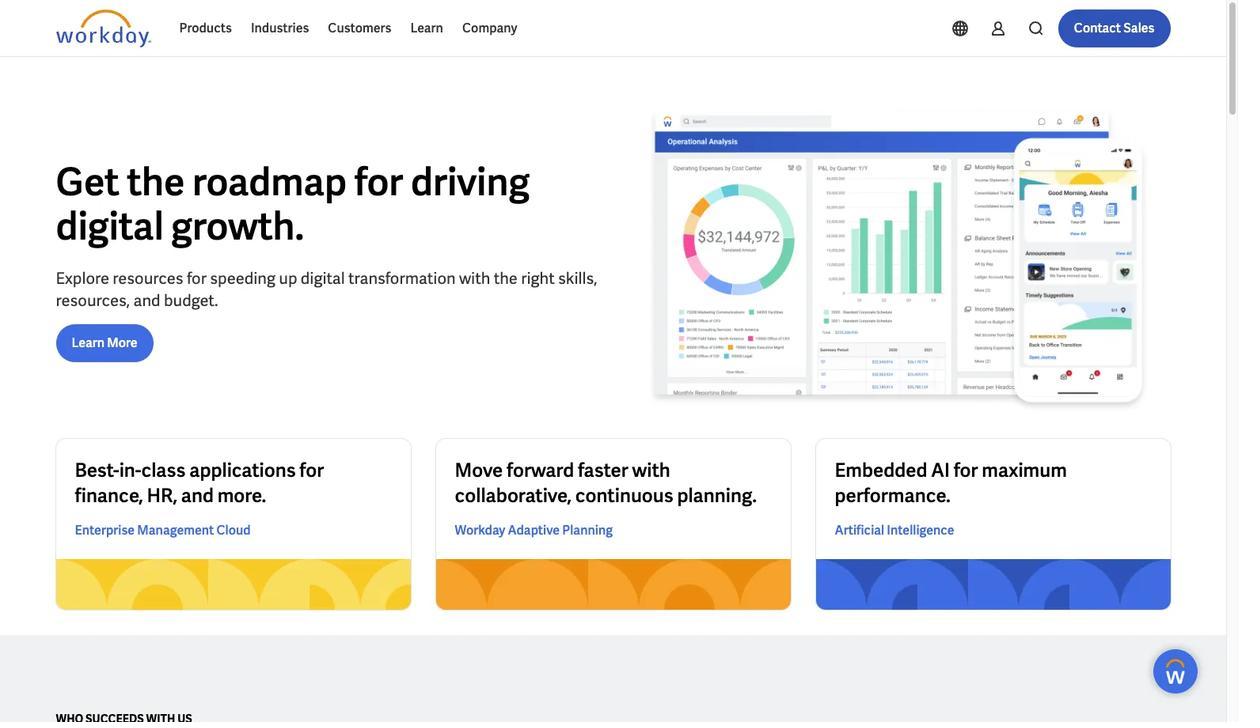 Task type: describe. For each thing, give the bounding box(es) containing it.
budget.
[[164, 290, 218, 311]]

learn button
[[401, 10, 453, 48]]

growth.
[[171, 202, 304, 251]]

enterprise
[[75, 523, 135, 539]]

artificial intelligence link
[[835, 522, 955, 541]]

and inside best-in-class applications for finance, hr, and more.
[[181, 484, 214, 508]]

contact sales
[[1074, 20, 1155, 36]]

ai
[[931, 459, 950, 483]]

enterprise management cloud link
[[75, 522, 251, 541]]

more.
[[217, 484, 266, 508]]

the inside explore resources for speeding up digital transformation with the right skills, resources, and budget.
[[494, 268, 518, 289]]

faster
[[578, 459, 628, 483]]

transformation
[[348, 268, 456, 289]]

workday adaptive planning link
[[455, 522, 613, 541]]

applications
[[189, 459, 296, 483]]

workday
[[455, 523, 505, 539]]

artificial
[[835, 523, 885, 539]]

digital for transformation
[[301, 268, 345, 289]]

planning
[[562, 523, 613, 539]]

company button
[[453, 10, 527, 48]]

cloud
[[217, 523, 251, 539]]

contact sales link
[[1058, 10, 1171, 48]]

explore
[[56, 268, 109, 289]]

move
[[455, 459, 503, 483]]

for inside explore resources for speeding up digital transformation with the right skills, resources, and budget.
[[187, 268, 207, 289]]

for inside best-in-class applications for finance, hr, and more.
[[300, 459, 324, 483]]

industries
[[251, 20, 309, 36]]

with inside explore resources for speeding up digital transformation with the right skills, resources, and budget.
[[459, 268, 490, 289]]

forward
[[507, 459, 574, 483]]

desktop view of financial management operational analysis dashboard showing operating expenses by cost center and mobile view of human capital management home screen showing suggested tasks and announcements. image
[[626, 108, 1171, 414]]

intelligence
[[887, 523, 955, 539]]

embedded ai for maximum performance.
[[835, 459, 1067, 508]]

continuous
[[575, 484, 674, 508]]

skills,
[[558, 268, 598, 289]]

learn more
[[72, 335, 137, 351]]



Task type: vqa. For each thing, say whether or not it's contained in the screenshot.
simplifies
no



Task type: locate. For each thing, give the bounding box(es) containing it.
workday adaptive planning
[[455, 523, 613, 539]]

0 vertical spatial digital
[[56, 202, 164, 251]]

learn left more
[[72, 335, 105, 351]]

1 horizontal spatial learn
[[410, 20, 443, 36]]

learn for learn
[[410, 20, 443, 36]]

1 horizontal spatial digital
[[301, 268, 345, 289]]

products button
[[170, 10, 241, 48]]

digital right up
[[301, 268, 345, 289]]

0 vertical spatial learn
[[410, 20, 443, 36]]

up
[[279, 268, 297, 289]]

planning.
[[677, 484, 757, 508]]

digital inside get the roadmap for driving digital growth.
[[56, 202, 164, 251]]

roadmap
[[192, 157, 347, 206]]

for inside embedded ai for maximum performance.
[[954, 459, 978, 483]]

digital inside explore resources for speeding up digital transformation with the right skills, resources, and budget.
[[301, 268, 345, 289]]

learn for learn more
[[72, 335, 105, 351]]

explore resources for speeding up digital transformation with the right skills, resources, and budget.
[[56, 268, 598, 311]]

1 vertical spatial digital
[[301, 268, 345, 289]]

0 horizontal spatial the
[[127, 157, 185, 206]]

learn left company
[[410, 20, 443, 36]]

1 vertical spatial learn
[[72, 335, 105, 351]]

digital for growth.
[[56, 202, 164, 251]]

the right get at left top
[[127, 157, 185, 206]]

1 horizontal spatial and
[[181, 484, 214, 508]]

and down resources
[[133, 290, 160, 311]]

the inside get the roadmap for driving digital growth.
[[127, 157, 185, 206]]

hr,
[[147, 484, 177, 508]]

learn
[[410, 20, 443, 36], [72, 335, 105, 351]]

best-
[[75, 459, 119, 483]]

collaborative,
[[455, 484, 572, 508]]

best-in-class applications for finance, hr, and more.
[[75, 459, 324, 508]]

speeding
[[210, 268, 276, 289]]

adaptive
[[508, 523, 560, 539]]

company
[[462, 20, 517, 36]]

for inside get the roadmap for driving digital growth.
[[354, 157, 403, 206]]

1 horizontal spatial the
[[494, 268, 518, 289]]

with up continuous
[[632, 459, 670, 483]]

performance.
[[835, 484, 951, 508]]

maximum
[[982, 459, 1067, 483]]

right
[[521, 268, 555, 289]]

class
[[141, 459, 186, 483]]

0 horizontal spatial digital
[[56, 202, 164, 251]]

with inside move forward faster with collaborative, continuous planning.
[[632, 459, 670, 483]]

1 vertical spatial with
[[632, 459, 670, 483]]

and inside explore resources for speeding up digital transformation with the right skills, resources, and budget.
[[133, 290, 160, 311]]

industries button
[[241, 10, 319, 48]]

0 vertical spatial the
[[127, 157, 185, 206]]

learn more link
[[56, 324, 153, 362]]

contact
[[1074, 20, 1121, 36]]

get the roadmap for driving digital growth.
[[56, 157, 530, 251]]

customers
[[328, 20, 391, 36]]

and right hr,
[[181, 484, 214, 508]]

enterprise management cloud
[[75, 523, 251, 539]]

for
[[354, 157, 403, 206], [187, 268, 207, 289], [300, 459, 324, 483], [954, 459, 978, 483]]

go to the homepage image
[[56, 10, 151, 48]]

0 vertical spatial and
[[133, 290, 160, 311]]

more
[[107, 335, 137, 351]]

artificial intelligence
[[835, 523, 955, 539]]

and
[[133, 290, 160, 311], [181, 484, 214, 508]]

1 vertical spatial and
[[181, 484, 214, 508]]

0 horizontal spatial and
[[133, 290, 160, 311]]

learn inside dropdown button
[[410, 20, 443, 36]]

resources,
[[56, 290, 130, 311]]

sales
[[1124, 20, 1155, 36]]

embedded
[[835, 459, 928, 483]]

1 vertical spatial the
[[494, 268, 518, 289]]

in-
[[119, 459, 141, 483]]

resources
[[113, 268, 183, 289]]

0 horizontal spatial with
[[459, 268, 490, 289]]

driving
[[411, 157, 530, 206]]

customers button
[[319, 10, 401, 48]]

the left right
[[494, 268, 518, 289]]

digital
[[56, 202, 164, 251], [301, 268, 345, 289]]

get
[[56, 157, 119, 206]]

0 vertical spatial with
[[459, 268, 490, 289]]

with
[[459, 268, 490, 289], [632, 459, 670, 483]]

with left right
[[459, 268, 490, 289]]

management
[[137, 523, 214, 539]]

finance,
[[75, 484, 143, 508]]

1 horizontal spatial with
[[632, 459, 670, 483]]

the
[[127, 157, 185, 206], [494, 268, 518, 289]]

move forward faster with collaborative, continuous planning.
[[455, 459, 757, 508]]

products
[[179, 20, 232, 36]]

digital up explore
[[56, 202, 164, 251]]

0 horizontal spatial learn
[[72, 335, 105, 351]]



